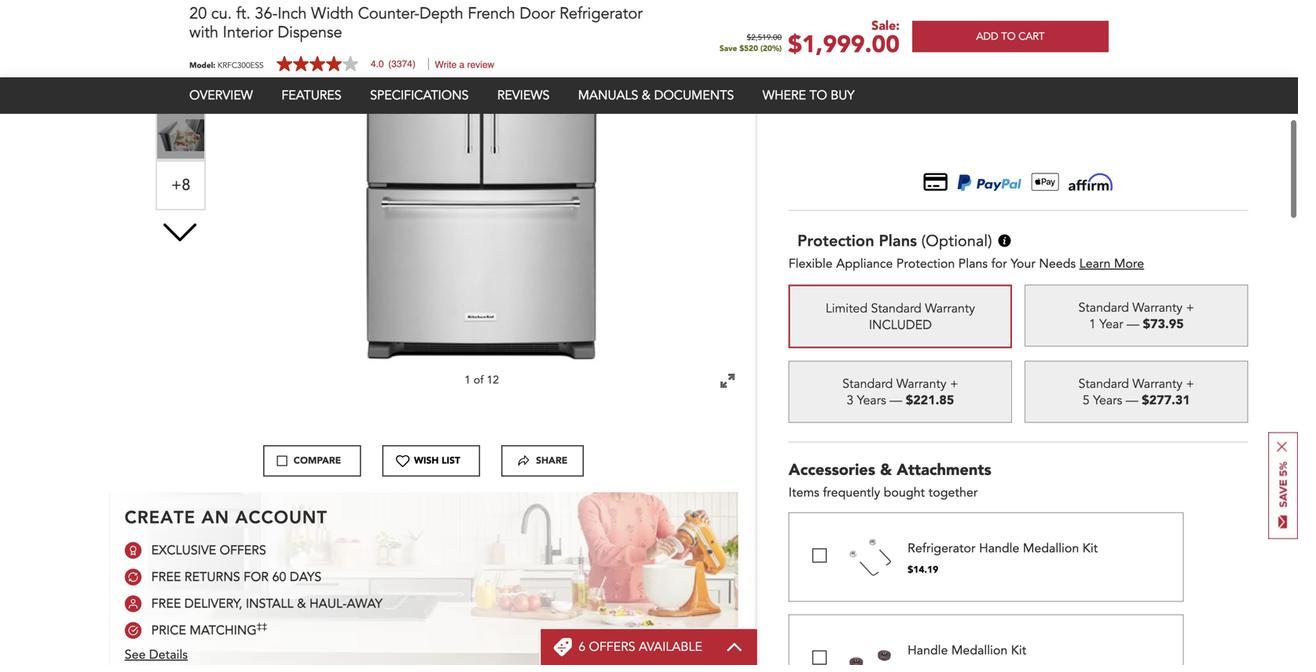 Task type: vqa. For each thing, say whether or not it's contained in the screenshot.
Accessories's &
yes



Task type: locate. For each thing, give the bounding box(es) containing it.
— inside standard warranty + 5 years — $277.31
[[1126, 392, 1139, 409]]

create
[[125, 506, 196, 528]]

accessories
[[789, 460, 876, 481]]

1 years from the left
[[857, 392, 886, 409]]

for left 60
[[244, 569, 269, 586]]

plans
[[879, 230, 917, 251], [959, 255, 988, 273]]

0 horizontal spatial kit
[[1011, 642, 1027, 660]]

standard left "$221.85"
[[843, 376, 893, 393]]

— inside standard warranty + 3 years — $221.85
[[890, 392, 902, 409]]

0 vertical spatial kit
[[1083, 540, 1098, 557]]

appliance
[[836, 255, 893, 273]]

for left "your"
[[992, 255, 1007, 273]]

0 horizontal spatial for
[[244, 569, 269, 586]]

1 vertical spatial kit
[[1011, 642, 1027, 660]]

— left "$221.85"
[[890, 392, 902, 409]]

1 horizontal spatial years
[[1093, 392, 1123, 409]]

6
[[579, 639, 586, 656]]

krfc300ess
[[218, 65, 264, 75]]

+ inside standard warranty + 1 year — $73.95
[[1186, 299, 1195, 317]]

&
[[642, 92, 651, 109], [880, 460, 892, 481], [297, 596, 306, 613]]

heading
[[579, 639, 702, 656]]

standard right the limited
[[871, 300, 922, 317]]

0 horizontal spatial years
[[857, 392, 886, 409]]

standard inside standard warranty + 1 year — $73.95
[[1079, 299, 1129, 317]]

1 vertical spatial plans
[[959, 255, 988, 273]]

& left haul-
[[297, 596, 306, 613]]

option
[[155, 0, 206, 5]]

refrigerator right door
[[560, 8, 643, 29]]

included
[[869, 317, 932, 334]]

add to cart button
[[912, 26, 1109, 57]]

to
[[1001, 34, 1016, 48]]

create an account
[[125, 506, 328, 528]]

2 horizontal spatial &
[[880, 460, 892, 481]]

warranty inside standard warranty + 3 years — $221.85
[[897, 376, 947, 393]]

1 vertical spatial medallion
[[952, 642, 1008, 660]]

2 applepay icon image from the left
[[1069, 173, 1114, 192]]

standard warranty + 3 years — $221.85
[[843, 376, 959, 409]]

1 horizontal spatial 1
[[1089, 316, 1096, 333]]

ft.
[[236, 8, 251, 29]]

years right 5
[[1093, 392, 1123, 409]]

close image
[[1277, 442, 1287, 452]]

reviews link
[[497, 92, 550, 109]]

haul-
[[310, 596, 347, 613]]

& for manuals
[[642, 92, 651, 109]]

free for free returns for 60 days
[[151, 569, 181, 586]]

—
[[1127, 316, 1140, 333], [890, 392, 902, 409], [1126, 392, 1139, 409]]

standard inside standard warranty + 3 years — $221.85
[[843, 376, 893, 393]]

1 inside standard warranty + 1 year — $73.95
[[1089, 316, 1096, 333]]

a
[[459, 64, 465, 75]]

+ for $73.95
[[1186, 299, 1195, 317]]

1 left of
[[465, 373, 471, 388]]

estimated
[[941, 73, 997, 90]]

warranty inside standard warranty + 5 years — $277.31
[[1133, 376, 1183, 393]]

warranty right year
[[1133, 299, 1183, 317]]

frequently
[[823, 484, 880, 502]]

‡‡
[[257, 621, 267, 634]]

years right the 3
[[857, 392, 886, 409]]

1 horizontal spatial protection
[[897, 255, 955, 273]]

install
[[246, 596, 293, 613]]

free
[[151, 569, 181, 586], [151, 596, 181, 613]]

sale:
[[872, 22, 900, 39]]

applepay icon image
[[1031, 173, 1060, 192], [1069, 173, 1114, 192]]

(3374)
[[388, 63, 416, 74]]

warranty
[[1133, 299, 1183, 317], [925, 300, 975, 317], [897, 376, 947, 393], [1133, 376, 1183, 393]]

cu.
[[211, 8, 232, 29]]

0 horizontal spatial 1
[[465, 373, 471, 388]]

0 horizontal spatial plans
[[879, 230, 917, 251]]

+ inside standard warranty + 5 years — $277.31
[[1186, 376, 1195, 393]]

+ for $277.31
[[1186, 376, 1195, 393]]

1 horizontal spatial handle
[[979, 540, 1020, 557]]

& right manuals
[[642, 92, 651, 109]]

years inside standard warranty + 3 years — $221.85
[[857, 392, 886, 409]]

+ for $221.85
[[950, 376, 959, 393]]

0 vertical spatial free
[[151, 569, 181, 586]]

1 left year
[[1089, 316, 1096, 333]]

protection
[[798, 230, 874, 251], [897, 255, 955, 273]]

needs
[[1039, 255, 1076, 273]]

year
[[1100, 316, 1124, 333]]

away
[[347, 596, 383, 613]]

1 horizontal spatial refrigerator
[[908, 540, 976, 557]]

protection down 'protection plans (optional)'
[[897, 255, 955, 273]]

1 vertical spatial free
[[151, 596, 181, 613]]

specifications link
[[370, 92, 469, 109]]

medallion inside refrigerator handle medallion kit $14.19
[[1023, 540, 1079, 557]]

flexible appliance protection plans for your needs learn more
[[789, 255, 1144, 273]]

warranty down included on the right
[[897, 376, 947, 393]]

offers
[[589, 639, 635, 656]]

an
[[202, 506, 229, 528]]

1 horizontal spatial &
[[642, 92, 651, 109]]

plans down (optional)
[[959, 255, 988, 273]]

:
[[1137, 73, 1140, 90]]

warranty for standard warranty + 1 year — $73.95
[[1133, 299, 1183, 317]]

0 horizontal spatial applepay icon image
[[1031, 173, 1060, 192]]

list
[[442, 455, 460, 468]]

cart
[[1019, 34, 1045, 48]]

paypal icon image
[[957, 175, 1022, 192]]

+ inside standard warranty + 3 years — $221.85
[[950, 376, 959, 393]]

write a review button
[[435, 64, 494, 75]]

— inside standard warranty + 1 year — $73.95
[[1127, 316, 1140, 333]]

warranty for standard warranty + 3 years — $221.85
[[897, 376, 947, 393]]

+8
[[171, 174, 190, 196]]

years for 3 years
[[857, 392, 886, 409]]

standard inside limited standard warranty included
[[871, 300, 922, 317]]

empty image
[[396, 455, 410, 468]]

& inside the accessories & attachments items frequently bought together
[[880, 460, 892, 481]]

1 vertical spatial refrigerator
[[908, 540, 976, 557]]

free up price
[[151, 596, 181, 613]]

french
[[468, 8, 515, 29]]

home
[[1015, 73, 1049, 90]]

0 vertical spatial for
[[992, 255, 1007, 273]]

handle medallion kit
[[908, 642, 1027, 660]]

width
[[311, 8, 354, 29]]

2 vertical spatial &
[[297, 596, 306, 613]]

more
[[1114, 255, 1144, 273]]

manuals
[[578, 92, 638, 109]]

0 vertical spatial refrigerator
[[560, 8, 643, 29]]

free down exclusive
[[151, 569, 181, 586]]

plans up appliance
[[879, 230, 917, 251]]

features link
[[282, 92, 342, 109]]

for
[[992, 255, 1007, 273], [244, 569, 269, 586]]

exclusive offers
[[151, 542, 266, 560]]

— for 5 years
[[1126, 392, 1139, 409]]

refrigerator handle medallion kit image
[[846, 535, 895, 580]]

standard
[[1079, 299, 1129, 317], [871, 300, 922, 317], [843, 376, 893, 393], [1079, 376, 1129, 393]]

years
[[857, 392, 886, 409], [1093, 392, 1123, 409]]

limited standard warranty included
[[826, 300, 975, 334]]

0 vertical spatial handle
[[979, 540, 1020, 557]]

1 horizontal spatial medallion
[[1023, 540, 1079, 557]]

0 vertical spatial &
[[642, 92, 651, 109]]

delivery
[[1053, 73, 1098, 90]]

1 free from the top
[[151, 569, 181, 586]]

refrigerator up $14.19
[[908, 540, 976, 557]]

promo tag image
[[553, 638, 572, 657]]

counter-
[[358, 8, 420, 29]]

0 horizontal spatial handle
[[908, 642, 948, 660]]

standard down year
[[1079, 376, 1129, 393]]

learn
[[1080, 255, 1111, 273]]

0 vertical spatial medallion
[[1023, 540, 1079, 557]]

write a review
[[435, 64, 494, 75]]

— left $277.31 at the right of the page
[[1126, 392, 1139, 409]]

refrigerator inside refrigerator handle medallion kit $14.19
[[908, 540, 976, 557]]

warranty down "$73.95"
[[1133, 376, 1183, 393]]

& up bought in the bottom of the page
[[880, 460, 892, 481]]

1 horizontal spatial applepay icon image
[[1069, 173, 1114, 192]]

together
[[929, 484, 978, 502]]

option inside swatches list box
[[155, 0, 206, 5]]

— right year
[[1127, 316, 1140, 333]]

0 vertical spatial 1
[[1089, 316, 1096, 333]]

see details
[[125, 647, 188, 664]]

(20%)
[[761, 48, 782, 59]]

standard down learn more 'link'
[[1079, 299, 1129, 317]]

learn more link
[[1080, 255, 1144, 273]]

1 vertical spatial 1
[[465, 373, 471, 388]]

protection up flexible
[[798, 230, 874, 251]]

0 vertical spatial protection
[[798, 230, 874, 251]]

1 horizontal spatial kit
[[1083, 540, 1098, 557]]

— for 1 year
[[1127, 316, 1140, 333]]

0 horizontal spatial refrigerator
[[560, 8, 643, 29]]

standard inside standard warranty + 5 years — $277.31
[[1079, 376, 1129, 393]]

1 vertical spatial for
[[244, 569, 269, 586]]

warranty inside standard warranty + 1 year — $73.95
[[1133, 299, 1183, 317]]

0 vertical spatial plans
[[879, 230, 917, 251]]

$221.85
[[906, 392, 954, 409]]

free for free delivery, install & haul-away
[[151, 596, 181, 613]]

— for 3 years
[[890, 392, 902, 409]]

1 vertical spatial protection
[[897, 255, 955, 273]]

2 years from the left
[[1093, 392, 1123, 409]]

warranty down flexible appliance protection plans for your needs learn more
[[925, 300, 975, 317]]

free returns for 60 days
[[151, 569, 322, 586]]

days
[[290, 569, 322, 586]]

1 vertical spatial handle
[[908, 642, 948, 660]]

available
[[639, 639, 702, 656]]

1
[[1089, 316, 1096, 333], [465, 373, 471, 388]]

2 free from the top
[[151, 596, 181, 613]]

1 vertical spatial &
[[880, 460, 892, 481]]

wish
[[414, 455, 439, 468]]

standard for standard warranty + 5 years — $277.31
[[1079, 376, 1129, 393]]

0 horizontal spatial protection
[[798, 230, 874, 251]]

share
[[536, 455, 568, 468]]

years inside standard warranty + 5 years — $277.31
[[1093, 392, 1123, 409]]



Task type: describe. For each thing, give the bounding box(es) containing it.
free
[[983, 56, 1014, 73]]

returns
[[185, 569, 240, 586]]

kit inside refrigerator handle medallion kit $14.19
[[1083, 540, 1098, 557]]

see details link
[[125, 647, 188, 664]]

1 horizontal spatial plans
[[959, 255, 988, 273]]

$14.19
[[908, 564, 939, 577]]

standard for standard warranty + 1 year — $73.95
[[1079, 299, 1129, 317]]

refrigerator inside the 20 cu. ft. 36-inch width counter-depth french door refrigerator with interior dispense
[[560, 8, 643, 29]]

bought
[[884, 484, 925, 502]]

earliest
[[897, 73, 938, 90]]

$2,519.00
[[747, 37, 782, 48]]

limited
[[826, 300, 868, 317]]

compare
[[294, 455, 341, 468]]

warranty inside limited standard warranty included
[[925, 300, 975, 317]]

dispense
[[278, 26, 342, 48]]

refrigerator handle medallion kit $14.19
[[908, 540, 1098, 577]]

attachments
[[897, 460, 992, 481]]

add
[[977, 34, 999, 48]]

review
[[467, 64, 494, 75]]

add to cart
[[977, 34, 1045, 48]]

model:
[[189, 65, 215, 75]]

protection inside 'protection plans (optional)'
[[798, 230, 874, 251]]

price
[[151, 622, 186, 640]]

in-
[[1001, 73, 1015, 90]]

manuals & documents link
[[578, 92, 734, 109]]

credit card icon image
[[924, 173, 948, 192]]

& for accessories
[[880, 460, 892, 481]]

buy
[[831, 92, 855, 109]]

wish list
[[414, 455, 460, 468]]

model: krfc300ess
[[189, 65, 264, 75]]

refrigerator handle medallion kit link
[[908, 540, 1098, 557]]

offers
[[220, 542, 266, 560]]

icon/truck image
[[959, 57, 976, 71]]

12
[[487, 373, 499, 388]]

$73.95
[[1143, 316, 1184, 333]]

plans inside 'protection plans (optional)'
[[879, 230, 917, 251]]

heading containing 6
[[579, 639, 702, 656]]

swatches list box
[[142, 0, 218, 573]]

warranty for standard warranty + 5 years — $277.31
[[1133, 376, 1183, 393]]

chevron icon image
[[726, 643, 743, 652]]

standard warranty + 5 years — $277.31
[[1079, 376, 1195, 409]]

matching
[[190, 622, 257, 640]]

exclusive
[[151, 542, 216, 560]]

20
[[189, 8, 207, 29]]

where to buy
[[763, 92, 855, 109]]

account
[[235, 506, 328, 528]]

standard warranty + 1 year — $73.95
[[1079, 299, 1195, 333]]

$520
[[740, 48, 758, 59]]

wish list button
[[396, 447, 473, 476]]

0 horizontal spatial &
[[297, 596, 306, 613]]

see
[[125, 647, 146, 664]]

standard for standard warranty + 3 years — $221.85
[[843, 376, 893, 393]]

depth
[[420, 8, 463, 29]]

specifications
[[370, 92, 469, 109]]

earliest estimated in-home delivery 20146 :
[[897, 73, 1140, 90]]

handle medallion kit image
[[846, 647, 895, 666]]

to
[[810, 92, 827, 109]]

where to buy link
[[763, 92, 855, 109]]

delivery
[[1018, 56, 1078, 73]]

free delivery
[[983, 56, 1078, 73]]

of
[[474, 373, 484, 388]]

20 cu. ft. 36-inch width counter-depth french door refrigerator with interior dispense
[[189, 8, 643, 48]]

protection plans (optional)
[[798, 230, 992, 252]]

3
[[847, 392, 854, 409]]

handle inside refrigerator handle medallion kit $14.19
[[979, 540, 1020, 557]]

where
[[763, 92, 806, 109]]

handle medallion kit link
[[908, 642, 1027, 660]]

0 horizontal spatial medallion
[[952, 642, 1008, 660]]

4.0 (3374)
[[371, 63, 416, 74]]

flexible
[[789, 255, 833, 273]]

years for 5 years
[[1093, 392, 1123, 409]]

sale: $1,999.00
[[788, 22, 900, 66]]

5
[[1083, 392, 1090, 409]]

documents
[[654, 92, 734, 109]]

with
[[189, 26, 218, 48]]

20146
[[1102, 73, 1137, 90]]

overview
[[189, 92, 253, 109]]

reviews
[[497, 92, 550, 109]]

free delivery, install & haul-away
[[151, 596, 383, 613]]

36-
[[255, 8, 278, 29]]

your
[[1011, 255, 1036, 273]]

interior
[[223, 26, 273, 48]]

1 applepay icon image from the left
[[1031, 173, 1060, 192]]

6 offers available
[[579, 639, 702, 656]]

1 horizontal spatial for
[[992, 255, 1007, 273]]

inch
[[278, 8, 307, 29]]

delivery,
[[185, 596, 242, 613]]

write
[[435, 64, 457, 75]]

$2,519.00 save $520 (20%)
[[720, 37, 782, 59]]

0: icons / dark / step forward image
[[518, 455, 530, 468]]

60
[[272, 569, 286, 586]]



